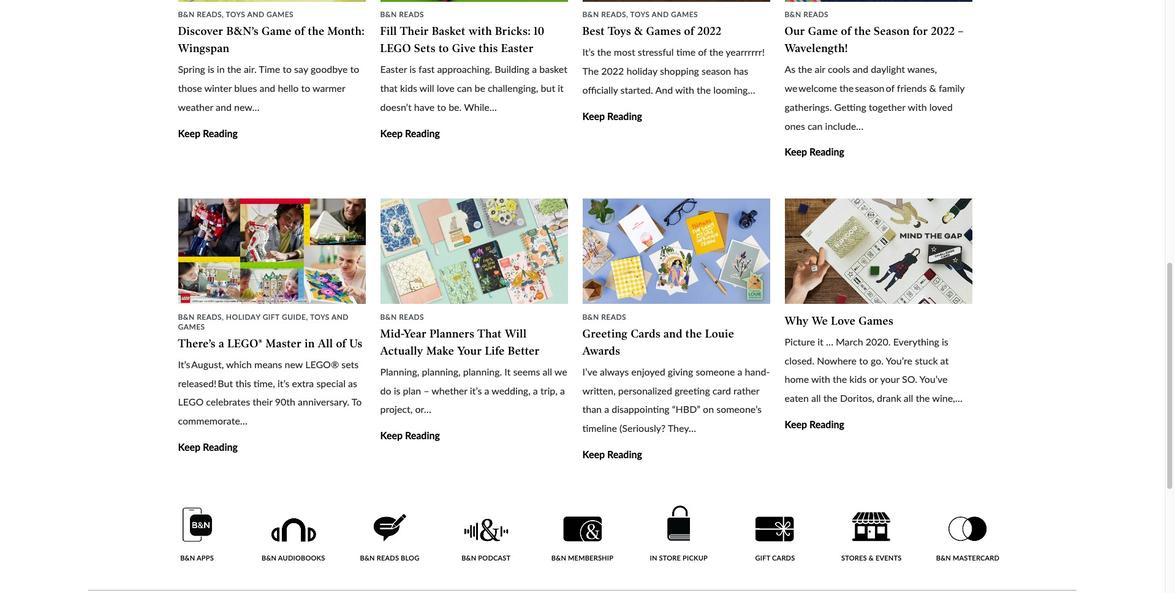 Task type: vqa. For each thing, say whether or not it's contained in the screenshot.


Task type: describe. For each thing, give the bounding box(es) containing it.
reads for best
[[601, 10, 626, 19]]

cards
[[631, 327, 661, 341]]

b&n reads link up our on the right of the page
[[785, 10, 829, 19]]

is inside planning, planning, planning. it seems all we do is plan – whether it's a wedding, a trip, a project, or…
[[394, 385, 400, 396]]

discover
[[178, 25, 223, 38]]

keep reading down commemorate…
[[178, 441, 238, 453]]

toys up the most
[[608, 25, 631, 38]]

b&n reads blog
[[360, 554, 419, 562]]

, right gift on the bottom left of the page
[[306, 312, 308, 322]]

a right than
[[604, 403, 609, 415]]

planning.
[[463, 366, 502, 377]]

b&n for b&n reads , toys and games discover b&n's game of the month: wingspan
[[178, 10, 195, 19]]

reading for bricks:
[[405, 127, 440, 139]]

of left us
[[336, 337, 346, 350]]

read best toys & games of 2022 image
[[582, 0, 770, 2]]

game inside b&n reads our game of the season for 2022 – wavelength!
[[808, 25, 838, 38]]

daylight
[[871, 63, 905, 75]]

keep reading link down eaten all
[[785, 418, 844, 430]]

master
[[266, 337, 302, 350]]

celebrates
[[206, 396, 250, 408]]

planners
[[430, 327, 475, 341]]

– inside b&n reads our game of the season for 2022 – wavelength!
[[958, 25, 964, 38]]

your
[[880, 373, 900, 385]]

with inside it's the most stressful time of the yearrrrrr! the 2022 holiday shopping season has officially started. and with the looming…
[[675, 84, 694, 95]]

read greeting cards and the louie awards image
[[582, 199, 770, 304]]

b&n reads link up best
[[582, 10, 626, 19]]

discover b&n's game of the month: wingspan link
[[178, 25, 365, 55]]

keep reading link down commemorate…
[[178, 441, 238, 453]]

fast
[[419, 63, 435, 75]]

in store pickup
[[650, 554, 708, 562]]

i've
[[582, 366, 597, 377]]

"hbd"
[[672, 403, 700, 415]]

released! ​but
[[178, 377, 233, 389]]

air.
[[244, 63, 257, 75]]

games right love in the right bottom of the page
[[859, 314, 894, 328]]

all inside picture it … march 2020. everything is closed. nowhere to go. you're stuck at home with the kids or your so. you've eaten all the doritos, drank all the wine,…
[[904, 392, 913, 404]]

it's inside it's august, which means new lego® sets released! ​but this time, it's extra special as lego celebrates their 90th anniversary. to commemorate…
[[278, 377, 290, 389]]

best toys & games of 2022 link
[[582, 25, 721, 38]]

time,
[[254, 377, 275, 389]]

reading for best
[[607, 110, 642, 122]]

90th
[[275, 396, 295, 408]]

reading down commemorate…
[[203, 441, 238, 453]]

a right there's
[[219, 337, 224, 350]]

can inside easter is fast approaching. building a basket that kids will love can be challenging, but it doesn't have to be. while…
[[457, 82, 472, 94]]

they…
[[668, 422, 696, 434]]

closed.
[[785, 355, 815, 366]]

stores & events
[[841, 554, 902, 562]]

the up season
[[709, 46, 724, 58]]

say
[[294, 63, 308, 75]]

reads for season
[[804, 10, 829, 19]]

b&n reads link up there's
[[178, 312, 222, 322]]

b&n reads blog link
[[357, 514, 423, 562]]

1 vertical spatial in
[[305, 337, 315, 350]]

game inside b&n reads , toys and games discover b&n's game of the month: wingspan
[[262, 25, 292, 38]]

card
[[713, 385, 731, 396]]

b&n reads link up the greeting
[[582, 312, 626, 322]]

us
[[349, 337, 363, 350]]

the right eaten all
[[823, 392, 838, 404]]

toys and games link for &
[[630, 10, 698, 19]]

has
[[734, 65, 748, 77]]

of inside b&n reads , toys and games discover b&n's game of the month: wingspan
[[295, 25, 305, 38]]

b&n for b&n reads mid-year planners that will actually make your life better
[[380, 312, 397, 322]]

a inside easter is fast approaching. building a basket that kids will love can be challenging, but it doesn't have to be. while…
[[532, 63, 537, 75]]

the inside spring is in the air. time to say goodbye to those winter blues and hello to warmer weather and new…
[[227, 63, 241, 75]]

toys up best toys & games of 2022 link
[[630, 10, 650, 19]]

there's
[[178, 337, 216, 350]]

plan
[[403, 385, 421, 396]]

means
[[254, 358, 282, 370]]

on
[[703, 403, 714, 415]]

keep reading for bricks:
[[380, 127, 440, 139]]

the inside b&n reads , toys and games discover b&n's game of the month: wingspan
[[308, 25, 325, 38]]

reads for discover
[[197, 10, 222, 19]]

at
[[940, 355, 949, 366]]

keep reading link for will
[[380, 430, 440, 441]]

a right trip,
[[560, 385, 565, 396]]

a down planning.
[[484, 385, 489, 396]]

keep reading link for best
[[582, 110, 642, 122]]

keep reading for louie
[[582, 448, 642, 460]]

family
[[939, 82, 965, 94]]

0 vertical spatial lego®
[[227, 337, 263, 350]]

greeting
[[675, 385, 710, 396]]

but
[[541, 82, 555, 94]]

games inside b&n reads , toys and games discover b&n's game of the month: wingspan
[[267, 10, 294, 19]]

someone
[[696, 366, 735, 377]]

keep reading for will
[[380, 430, 440, 441]]

it
[[558, 82, 564, 94]]

friends
[[897, 82, 927, 94]]

keep reading link for louie
[[582, 448, 642, 460]]

and inside b&n reads , toys and games best toys & games of 2022
[[652, 10, 669, 19]]

b&n reads link up mid-
[[380, 312, 424, 322]]

b&n membership link
[[549, 516, 616, 562]]

b&n mastercard
[[936, 554, 1000, 562]]

doesn't
[[380, 101, 412, 113]]

b&n for b&n podcast
[[462, 554, 476, 562]]

the down nowhere
[[833, 373, 847, 385]]

that
[[380, 82, 398, 94]]

air
[[815, 63, 825, 75]]

sets
[[414, 42, 436, 55]]

to right hello
[[301, 82, 310, 94]]

warmer
[[313, 82, 345, 94]]

reading for louie
[[607, 448, 642, 460]]

fill
[[380, 25, 397, 38]]

b&n for b&n membership
[[551, 554, 566, 562]]

games down read best toys & games of 2022 image
[[671, 10, 698, 19]]

read why we love games image
[[785, 199, 972, 304]]

disappointing
[[612, 403, 670, 415]]

their
[[253, 396, 273, 408]]

goodbye
[[311, 63, 348, 75]]

toys inside b&n reads , toys and games discover b&n's game of the month: wingspan
[[226, 10, 245, 19]]

– inside planning, planning, planning. it seems all we do is plan – whether it's a wedding, a trip, a project, or…
[[424, 385, 429, 396]]

b&n reads , holiday gift guide ,
[[178, 312, 310, 322]]

with inside b&n reads fill their basket with bricks: 10 lego sets to give this easter
[[469, 25, 492, 38]]

toys inside toys and games
[[310, 312, 330, 322]]

read our game of the season for 2022 – wavelength! image
[[785, 0, 972, 2]]

keep reading link for season
[[785, 146, 844, 158]]

read discover b&n's game of the month: wingspan image
[[178, 0, 366, 2]]

planning,
[[380, 366, 419, 377]]

keep down eaten all
[[785, 418, 807, 430]]

to left say
[[283, 63, 292, 75]]

seems
[[513, 366, 540, 377]]

, for ,
[[222, 312, 224, 322]]

season
[[874, 25, 910, 38]]

trip,
[[540, 385, 558, 396]]

than
[[582, 403, 602, 415]]

wine,…
[[932, 392, 963, 404]]

extra
[[292, 377, 314, 389]]

wavelength!
[[785, 42, 848, 55]]

b&n audiobooks
[[262, 554, 325, 562]]

keep reading for best
[[582, 110, 642, 122]]

lego® inside it's august, which means new lego® sets released! ​but this time, it's extra special as lego celebrates their 90th anniversary. to commemorate…
[[305, 358, 339, 370]]

all inside planning, planning, planning. it seems all we do is plan – whether it's a wedding, a trip, a project, or…
[[543, 366, 552, 377]]

new…
[[234, 101, 260, 113]]

of inside it's the most stressful time of the yearrrrrr! the 2022 holiday shopping season has officially started. and with the looming…
[[698, 46, 707, 58]]

2 vertical spatial &
[[869, 554, 874, 562]]

reads for louie
[[601, 312, 626, 322]]

keep for best
[[582, 110, 605, 122]]

the right it's
[[597, 46, 611, 58]]

month:
[[328, 25, 365, 38]]

read fill their basket with bricks: 10 lego sets to give this easter image
[[380, 0, 568, 2]]

gift
[[263, 312, 280, 322]]

holiday
[[627, 65, 657, 77]]

& inside b&n reads , toys and games best toys & games of 2022
[[634, 25, 643, 38]]

membership
[[568, 554, 614, 562]]

greeting
[[582, 327, 628, 341]]

, for best
[[626, 10, 628, 19]]

b&n for b&n apps
[[180, 554, 195, 562]]

in
[[650, 554, 657, 562]]

which
[[226, 358, 252, 370]]

and down winter
[[216, 101, 232, 113]]

challenging,
[[488, 82, 538, 94]]

and inside toys and games
[[331, 312, 349, 322]]

is inside picture it … march 2020. everything is closed. nowhere to go. you're stuck at home with the kids or your so. you've eaten all the doritos, drank all the wine,…
[[942, 336, 949, 347]]

loved
[[929, 101, 953, 113]]

the inside as the air cools and daylight wanes, we welcome the season of friends & family gatherings. getting together with loved ones can include…
[[798, 63, 812, 75]]

b&n reads , toys and games discover b&n's game of the month: wingspan
[[178, 10, 365, 55]]

rather
[[734, 385, 759, 396]]

include…
[[825, 120, 864, 132]]

ones
[[785, 120, 805, 132]]

keep for bricks:
[[380, 127, 403, 139]]

have
[[414, 101, 435, 113]]

anniversary.
[[298, 396, 349, 408]]

started.
[[621, 84, 653, 95]]

read mid-year planners that will actually make your life better image
[[380, 199, 568, 304]]



Task type: locate. For each thing, give the bounding box(es) containing it.
can inside as the air cools and daylight wanes, we welcome the season of friends & family gatherings. getting together with loved ones can include…
[[808, 120, 823, 132]]

1 horizontal spatial lego
[[380, 42, 411, 55]]

reading
[[607, 110, 642, 122], [203, 127, 238, 139], [405, 127, 440, 139], [810, 146, 844, 158], [810, 418, 844, 430], [405, 430, 440, 441], [203, 441, 238, 453], [607, 448, 642, 460]]

awards
[[582, 344, 620, 358]]

1 vertical spatial can
[[808, 120, 823, 132]]

kids
[[400, 82, 417, 94]]

it's august,
[[178, 358, 224, 370]]

while…
[[464, 101, 497, 113]]

lego down released! ​but
[[178, 396, 204, 408]]

keep down ones
[[785, 146, 807, 158]]

this inside it's august, which means new lego® sets released! ​but this time, it's extra special as lego celebrates their 90th anniversary. to commemorate…
[[235, 377, 251, 389]]

basket
[[539, 63, 567, 75]]

keep down project,
[[380, 430, 403, 441]]

and inside b&n reads , toys and games discover b&n's game of the month: wingspan
[[247, 10, 264, 19]]

this
[[479, 42, 498, 55], [235, 377, 251, 389]]

games inside toys and games
[[178, 322, 205, 331]]

with down friends
[[908, 101, 927, 113]]

stores & events link
[[839, 512, 905, 562]]

go. you're stuck
[[871, 355, 938, 366]]

mastercard
[[953, 554, 1000, 562]]

keep reading link down ones
[[785, 146, 844, 158]]

approaching. building
[[437, 63, 530, 75]]

cools
[[828, 63, 850, 75]]

greeting cards and the louie awards link
[[582, 327, 734, 358]]

1 vertical spatial all
[[904, 392, 913, 404]]

this inside b&n reads fill their basket with bricks: 10 lego sets to give this easter
[[479, 42, 498, 55]]

, inside b&n reads , toys and games best toys & games of 2022
[[626, 10, 628, 19]]

keep reading down weather
[[178, 127, 238, 139]]

1 horizontal spatial with
[[675, 84, 694, 95]]

0 horizontal spatial lego
[[178, 396, 204, 408]]

b&n mastercard link
[[935, 516, 1001, 562]]

reading down started.
[[607, 110, 642, 122]]

hello
[[278, 82, 299, 94]]

b&n reads link up discover
[[178, 10, 222, 19]]

all down so.
[[904, 392, 913, 404]]

0 vertical spatial all
[[543, 366, 552, 377]]

lego® up the special
[[305, 358, 339, 370]]

you've
[[919, 373, 948, 385]]

commemorate…
[[178, 415, 248, 427]]

better
[[508, 344, 540, 358]]

give
[[452, 42, 476, 55]]

& left family
[[929, 82, 936, 94]]

b&n up our on the right of the page
[[785, 10, 801, 19]]

best
[[582, 25, 605, 38]]

reads inside b&n reads our game of the season for 2022 – wavelength!
[[804, 10, 829, 19]]

reads for bricks:
[[399, 10, 424, 19]]

1 horizontal spatial –
[[958, 25, 964, 38]]

0 horizontal spatial game
[[262, 25, 292, 38]]

game down read discover b&n's game of the month: wingspan image
[[262, 25, 292, 38]]

mid-
[[380, 327, 404, 341]]

0 vertical spatial &
[[634, 25, 643, 38]]

0 vertical spatial can
[[457, 82, 472, 94]]

2022 right the
[[601, 65, 624, 77]]

2022 inside b&n reads , toys and games best toys & games of 2022
[[698, 25, 721, 38]]

the
[[582, 65, 599, 77]]

reading for season
[[810, 146, 844, 158]]

life
[[485, 344, 505, 358]]

keep reading down "or…"
[[380, 430, 440, 441]]

1 vertical spatial &
[[929, 82, 936, 94]]

so.
[[902, 373, 917, 385]]

2022 inside b&n reads our game of the season for 2022 – wavelength!
[[931, 25, 955, 38]]

keep reading down eaten all
[[785, 418, 844, 430]]

b&n left reads
[[360, 554, 375, 562]]

keep for will
[[380, 430, 403, 441]]

0 vertical spatial this
[[479, 42, 498, 55]]

as the air cools and daylight wanes, we welcome the season of friends & family gatherings. getting together with loved ones can include…
[[785, 63, 965, 132]]

is right do
[[394, 385, 400, 396]]

& up the most
[[634, 25, 643, 38]]

looming…
[[713, 84, 755, 95]]

the left air.
[[227, 63, 241, 75]]

, up discover
[[222, 10, 224, 19]]

is up at
[[942, 336, 949, 347]]

is inside spring is in the air. time to say goodbye to those winter blues and hello to warmer weather and new…
[[208, 63, 214, 75]]

louie
[[705, 327, 734, 341]]

the inside b&n reads our game of the season for 2022 – wavelength!
[[854, 25, 871, 38]]

why we love games
[[785, 314, 894, 328]]

b&n for b&n reads our game of the season for 2022 – wavelength!
[[785, 10, 801, 19]]

with inside as the air cools and daylight wanes, we welcome the season of friends & family gatherings. getting together with loved ones can include…
[[908, 101, 927, 113]]

b&n membership
[[551, 554, 614, 562]]

in store pickup link
[[646, 505, 712, 562]]

keep reading down timeline
[[582, 448, 642, 460]]

2 horizontal spatial 2022
[[931, 25, 955, 38]]

and inside as the air cools and daylight wanes, we welcome the season of friends & family gatherings. getting together with loved ones can include…
[[853, 63, 869, 75]]

enjoyed
[[631, 366, 665, 377]]

toys and games link for game
[[226, 10, 294, 19]]

reading down '(seriously?' in the bottom right of the page
[[607, 448, 642, 460]]

this down which
[[235, 377, 251, 389]]

0 horizontal spatial easter
[[380, 63, 407, 75]]

reading down include…
[[810, 146, 844, 158]]

year
[[404, 327, 427, 341]]

keep for discover
[[178, 127, 200, 139]]

b&n inside b&n reads , toys and games best toys & games of 2022
[[582, 10, 599, 19]]

keep reading link down the doesn't
[[380, 127, 440, 139]]

it's up 90th
[[278, 377, 290, 389]]

of inside b&n reads , toys and games best toys & games of 2022
[[684, 25, 695, 38]]

time
[[259, 63, 280, 75]]

1 vertical spatial lego®
[[305, 358, 339, 370]]

of inside b&n reads our game of the season for 2022 – wavelength!
[[841, 25, 851, 38]]

and
[[247, 10, 264, 19], [652, 10, 669, 19], [853, 63, 869, 75], [260, 82, 275, 94], [216, 101, 232, 113], [331, 312, 349, 322], [664, 327, 683, 341]]

easter inside b&n reads fill their basket with bricks: 10 lego sets to give this easter
[[501, 42, 534, 55]]

0 vertical spatial –
[[958, 25, 964, 38]]

their
[[400, 25, 429, 38]]

keep reading for discover
[[178, 127, 238, 139]]

, inside b&n reads , toys and games discover b&n's game of the month: wingspan
[[222, 10, 224, 19]]

the left season
[[854, 25, 871, 38]]

2 horizontal spatial with
[[908, 101, 927, 113]]

easter up that
[[380, 63, 407, 75]]

games up there's
[[178, 322, 205, 331]]

of
[[295, 25, 305, 38], [684, 25, 695, 38], [841, 25, 851, 38], [698, 46, 707, 58], [336, 337, 346, 350]]

a left hand-
[[738, 366, 742, 377]]

reads up discover
[[197, 10, 222, 19]]

all
[[543, 366, 552, 377], [904, 392, 913, 404]]

reads for will
[[399, 312, 424, 322]]

1 horizontal spatial &
[[869, 554, 874, 562]]

the left the "month:"
[[308, 25, 325, 38]]

keep reading down officially
[[582, 110, 642, 122]]

0 vertical spatial with
[[469, 25, 492, 38]]

b&n up best
[[582, 10, 599, 19]]

keep down timeline
[[582, 448, 605, 460]]

1 horizontal spatial easter
[[501, 42, 534, 55]]

and up all
[[331, 312, 349, 322]]

stressful
[[638, 46, 674, 58]]

reads inside b&n reads mid-year planners that will actually make your life better
[[399, 312, 424, 322]]

the inside b&n reads greeting cards and the louie awards
[[686, 327, 702, 341]]

0 horizontal spatial –
[[424, 385, 429, 396]]

and inside b&n reads greeting cards and the louie awards
[[664, 327, 683, 341]]

and right cards
[[664, 327, 683, 341]]

wingspan
[[178, 42, 229, 55]]

keep reading for season
[[785, 146, 844, 158]]

reading down eaten all
[[810, 418, 844, 430]]

b&n left mastercard
[[936, 554, 951, 562]]

our game of the season for 2022 – wavelength! link
[[785, 25, 964, 55]]

a left basket
[[532, 63, 537, 75]]

b&n inside b&n reads greeting cards and the louie awards
[[582, 312, 599, 322]]

reads inside b&n reads greeting cards and the louie awards
[[601, 312, 626, 322]]

getting
[[834, 101, 866, 113]]

reads up the greeting
[[601, 312, 626, 322]]

of up the wavelength!
[[841, 25, 851, 38]]

that
[[478, 327, 502, 341]]

0 vertical spatial easter
[[501, 42, 534, 55]]

and down read discover b&n's game of the month: wingspan image
[[247, 10, 264, 19]]

1 horizontal spatial it's
[[470, 385, 482, 396]]

2 game from the left
[[808, 25, 838, 38]]

read there's a lego® master in all of us image
[[178, 199, 366, 304]]

to
[[352, 396, 362, 408]]

b&n for b&n mastercard
[[936, 554, 951, 562]]

special
[[316, 377, 346, 389]]

b&n for b&n reads , holiday gift guide ,
[[178, 312, 195, 322]]

,
[[222, 10, 224, 19], [626, 10, 628, 19], [222, 312, 224, 322], [306, 312, 308, 322]]

eaten all
[[785, 392, 821, 404]]

is inside easter is fast approaching. building a basket that kids will love can be challenging, but it doesn't have to be. while…
[[410, 63, 416, 75]]

, left holiday
[[222, 312, 224, 322]]

the down season
[[697, 84, 711, 95]]

b&n apps link
[[164, 507, 230, 562]]

1 horizontal spatial 2022
[[698, 25, 721, 38]]

why we love games link
[[785, 314, 894, 328]]

in inside spring is in the air. time to say goodbye to those winter blues and hello to warmer weather and new…
[[217, 63, 225, 75]]

lego® up which
[[227, 337, 263, 350]]

keep reading down the doesn't
[[380, 127, 440, 139]]

keep
[[582, 110, 605, 122], [178, 127, 200, 139], [380, 127, 403, 139], [785, 146, 807, 158], [785, 418, 807, 430], [380, 430, 403, 441], [178, 441, 200, 453], [582, 448, 605, 460]]

1 horizontal spatial game
[[808, 25, 838, 38]]

all
[[318, 337, 333, 350]]

b&n for b&n audiobooks
[[262, 554, 277, 562]]

blues
[[234, 82, 257, 94]]

all left we
[[543, 366, 552, 377]]

0 horizontal spatial it's
[[278, 377, 290, 389]]

0 horizontal spatial 2022
[[601, 65, 624, 77]]

0 horizontal spatial can
[[457, 82, 472, 94]]

b&n reads our game of the season for 2022 – wavelength!
[[785, 10, 964, 55]]

b&n inside b&n reads mid-year planners that will actually make your life better
[[380, 312, 397, 322]]

b&n podcast
[[462, 554, 511, 562]]

0 horizontal spatial &
[[634, 25, 643, 38]]

b&n left apps
[[180, 554, 195, 562]]

1 vertical spatial this
[[235, 377, 251, 389]]

reads up our on the right of the page
[[804, 10, 829, 19]]

reads inside b&n reads fill their basket with bricks: 10 lego sets to give this easter
[[399, 10, 424, 19]]

and down time
[[260, 82, 275, 94]]

b&n reads link up their
[[380, 10, 424, 19]]

wanes,
[[907, 63, 937, 75]]

home with
[[785, 373, 830, 385]]

toys right guide
[[310, 312, 330, 322]]

0 vertical spatial in
[[217, 63, 225, 75]]

0 horizontal spatial in
[[217, 63, 225, 75]]

sets
[[342, 358, 359, 370]]

project,
[[380, 403, 413, 415]]

1 vertical spatial –
[[424, 385, 429, 396]]

keep down the doesn't
[[380, 127, 403, 139]]

game
[[262, 25, 292, 38], [808, 25, 838, 38]]

lego inside b&n reads fill their basket with bricks: 10 lego sets to give this easter
[[380, 42, 411, 55]]

with up give
[[469, 25, 492, 38]]

games down read discover b&n's game of the month: wingspan image
[[267, 10, 294, 19]]

games up stressful
[[646, 25, 681, 38]]

(seriously?
[[620, 422, 666, 434]]

can left be
[[457, 82, 472, 94]]

b&n inside b&n reads fill their basket with bricks: 10 lego sets to give this easter
[[380, 10, 397, 19]]

1 horizontal spatial lego®
[[305, 358, 339, 370]]

can
[[457, 82, 472, 94], [808, 120, 823, 132]]

& inside as the air cools and daylight wanes, we welcome the season of friends & family gatherings. getting together with loved ones can include…
[[929, 82, 936, 94]]

keep for season
[[785, 146, 807, 158]]

to down basket
[[439, 42, 449, 55]]

2 horizontal spatial &
[[929, 82, 936, 94]]

b&n inside "link"
[[462, 554, 476, 562]]

1 horizontal spatial in
[[305, 337, 315, 350]]

– right plan
[[424, 385, 429, 396]]

the down 'you've'
[[916, 392, 930, 404]]

and up best toys & games of 2022 link
[[652, 10, 669, 19]]

to inside b&n reads fill their basket with bricks: 10 lego sets to give this easter
[[439, 42, 449, 55]]

keep reading
[[582, 110, 642, 122], [178, 127, 238, 139], [380, 127, 440, 139], [785, 146, 844, 158], [785, 418, 844, 430], [380, 430, 440, 441], [178, 441, 238, 453], [582, 448, 642, 460]]

in up winter
[[217, 63, 225, 75]]

b&n for b&n reads fill their basket with bricks: 10 lego sets to give this easter
[[380, 10, 397, 19]]

keep reading link for bricks:
[[380, 127, 440, 139]]

in left all
[[305, 337, 315, 350]]

reading for discover
[[203, 127, 238, 139]]

2 vertical spatial with
[[908, 101, 927, 113]]

1 vertical spatial easter
[[380, 63, 407, 75]]

1 game from the left
[[262, 25, 292, 38]]

keep for louie
[[582, 448, 605, 460]]

0 horizontal spatial all
[[543, 366, 552, 377]]

easter inside easter is fast approaching. building a basket that kids will love can be challenging, but it doesn't have to be. while…
[[380, 63, 407, 75]]

1 horizontal spatial can
[[808, 120, 823, 132]]

b&n podcast link
[[453, 518, 519, 562]]

keep down commemorate…
[[178, 441, 200, 453]]

b&n up mid-
[[380, 312, 397, 322]]

b&n left membership
[[551, 554, 566, 562]]

reads inside b&n reads , toys and games best toys & games of 2022
[[601, 10, 626, 19]]

b&n apps
[[180, 554, 214, 562]]

b&n up there's
[[178, 312, 195, 322]]

hand-
[[745, 366, 770, 377]]

b&n inside b&n reads , toys and games discover b&n's game of the month: wingspan
[[178, 10, 195, 19]]

reading down weather
[[203, 127, 238, 139]]

easter is fast approaching. building a basket that kids will love can be challenging, but it doesn't have to be. while…
[[380, 63, 567, 113]]

and
[[655, 84, 673, 95]]

will
[[420, 82, 434, 94]]

b&n inside b&n reads our game of the season for 2022 – wavelength!
[[785, 10, 801, 19]]

blog
[[401, 554, 419, 562]]

2022 up season
[[698, 25, 721, 38]]

it's inside planning, planning, planning. it seems all we do is plan – whether it's a wedding, a trip, a project, or…
[[470, 385, 482, 396]]

0 horizontal spatial this
[[235, 377, 251, 389]]

it's
[[582, 46, 595, 58]]

b&n for b&n reads , toys and games best toys & games of 2022
[[582, 10, 599, 19]]

0 horizontal spatial with
[[469, 25, 492, 38]]

1 vertical spatial with
[[675, 84, 694, 95]]

b&n for b&n reads blog
[[360, 554, 375, 562]]

to inside easter is fast approaching. building a basket that kids will love can be challenging, but it doesn't have to be. while…
[[437, 101, 446, 113]]

& right stores
[[869, 554, 874, 562]]

pickup
[[683, 554, 708, 562]]

lego inside it's august, which means new lego® sets released! ​but this time, it's extra special as lego celebrates their 90th anniversary. to commemorate…
[[178, 396, 204, 408]]

or…
[[415, 403, 431, 415]]

0 horizontal spatial lego®
[[227, 337, 263, 350]]

we
[[812, 314, 828, 328]]

reading for will
[[405, 430, 440, 441]]

picture it … march 2020. everything is closed. nowhere to go. you're stuck at home with the kids or your so. you've eaten all the doritos, drank all the wine,…
[[785, 336, 963, 404]]

reading down "or…"
[[405, 430, 440, 441]]

to up kids or
[[859, 355, 868, 366]]

b&n left audiobooks
[[262, 554, 277, 562]]

1 horizontal spatial this
[[479, 42, 498, 55]]

to inside picture it … march 2020. everything is closed. nowhere to go. you're stuck at home with the kids or your so. you've eaten all the doritos, drank all the wine,…
[[859, 355, 868, 366]]

a left trip,
[[533, 385, 538, 396]]

this up approaching. building
[[479, 42, 498, 55]]

mid-year planners that will actually make your life better link
[[380, 327, 540, 358]]

it's august, which means new lego® sets released! ​but this time, it's extra special as lego celebrates their 90th anniversary. to commemorate…
[[178, 358, 362, 427]]

b&n up fill
[[380, 10, 397, 19]]

reads inside b&n reads , toys and games discover b&n's game of the month: wingspan
[[197, 10, 222, 19]]

holiday
[[226, 312, 261, 322]]

our
[[785, 25, 805, 38]]

season
[[702, 65, 731, 77]]

1 vertical spatial lego
[[178, 396, 204, 408]]

0 vertical spatial lego
[[380, 42, 411, 55]]

easter down bricks:
[[501, 42, 534, 55]]

reads for ,
[[197, 312, 222, 322]]

reads up their
[[399, 10, 424, 19]]

written,
[[582, 385, 616, 396]]

keep reading link for discover
[[178, 127, 238, 139]]

, up best toys & games of 2022 link
[[626, 10, 628, 19]]

planning,
[[422, 366, 461, 377]]

1 horizontal spatial all
[[904, 392, 913, 404]]

love
[[831, 314, 856, 328]]

picture it … march
[[785, 336, 863, 347]]

2022 inside it's the most stressful time of the yearrrrrr! the 2022 holiday shopping season has officially started. and with the looming…
[[601, 65, 624, 77]]

b&n for b&n reads greeting cards and the louie awards
[[582, 312, 599, 322]]

reads up best
[[601, 10, 626, 19]]

, for discover
[[222, 10, 224, 19]]

to right goodbye
[[350, 63, 359, 75]]



